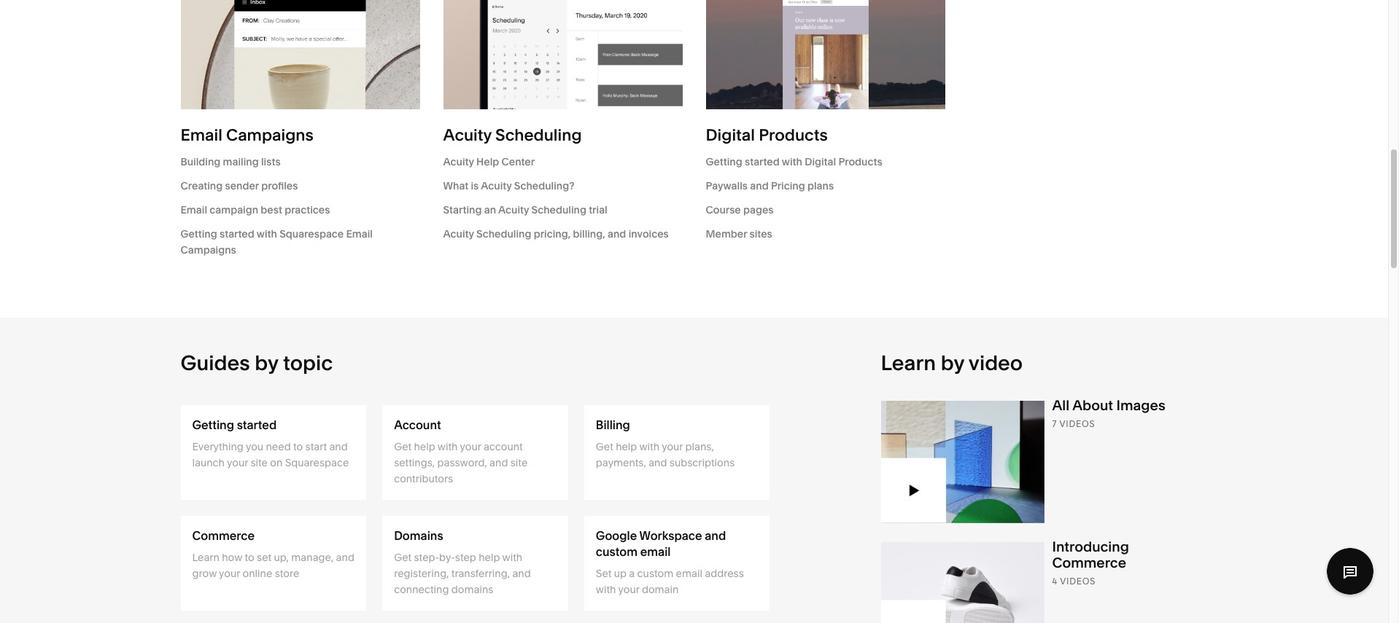 Task type: locate. For each thing, give the bounding box(es) containing it.
campaign
[[210, 204, 258, 217]]

acuity up help
[[443, 125, 492, 145]]

0 vertical spatial email
[[181, 125, 222, 145]]

1 horizontal spatial products
[[839, 155, 882, 168]]

0 vertical spatial digital
[[706, 125, 755, 145]]

custom up domain
[[637, 568, 674, 581]]

billing
[[596, 418, 630, 433]]

learn for learn how to set up, manage, and grow your online store
[[192, 552, 220, 565]]

0 horizontal spatial to
[[245, 552, 254, 565]]

your down "you"
[[227, 457, 248, 470]]

everything
[[192, 441, 244, 454]]

campaigns down campaign
[[181, 244, 236, 257]]

products
[[759, 125, 828, 145], [839, 155, 882, 168]]

started for getting started with squarespace email campaigns
[[220, 228, 254, 241]]

and right the transferring,
[[512, 568, 531, 581]]

help inside get help with your plans, payments, and subscriptions
[[616, 441, 637, 454]]

get inside "get help with your account settings, password, and site contributors"
[[394, 441, 412, 454]]

1 horizontal spatial site
[[510, 457, 528, 470]]

and down account
[[490, 457, 508, 470]]

billing,
[[573, 228, 605, 241]]

all about images 7 videos
[[1052, 398, 1166, 430]]

squarespace down start
[[285, 457, 349, 470]]

started for getting started
[[237, 418, 277, 433]]

to
[[293, 441, 303, 454], [245, 552, 254, 565]]

products inside digital products link
[[759, 125, 828, 145]]

1 vertical spatial scheduling
[[532, 204, 586, 217]]

custom inside google workspace and custom email
[[596, 545, 638, 560]]

scheduling down an
[[476, 228, 531, 241]]

your
[[460, 441, 481, 454], [662, 441, 683, 454], [227, 457, 248, 470], [219, 568, 240, 581], [618, 584, 640, 597]]

with for account
[[438, 441, 458, 454]]

your inside get help with your plans, payments, and subscriptions
[[662, 441, 683, 454]]

a pair of white shoes image
[[881, 540, 1044, 624]]

acuity help center link
[[443, 154, 683, 170]]

0 horizontal spatial email
[[640, 545, 671, 560]]

campaigns up lists
[[226, 125, 314, 145]]

started up "you"
[[237, 418, 277, 433]]

0 horizontal spatial learn
[[192, 552, 220, 565]]

0 horizontal spatial help
[[414, 441, 435, 454]]

help for account
[[414, 441, 435, 454]]

1 horizontal spatial email
[[676, 568, 703, 581]]

with down the best
[[257, 228, 277, 241]]

2 vertical spatial started
[[237, 418, 277, 433]]

get help with your account settings, password, and site contributors
[[394, 441, 528, 486]]

creating
[[181, 179, 223, 193]]

and right start
[[329, 441, 348, 454]]

your down a
[[618, 584, 640, 597]]

member sites link
[[706, 226, 945, 242]]

1 horizontal spatial by
[[941, 351, 964, 376]]

site down account
[[510, 457, 528, 470]]

commerce up the how
[[192, 529, 255, 543]]

manage,
[[291, 552, 334, 565]]

email inside set up a custom email address with your domain
[[676, 568, 703, 581]]

0 vertical spatial scheduling
[[495, 125, 582, 145]]

by left video
[[941, 351, 964, 376]]

started inside getting started with digital products link
[[745, 155, 780, 168]]

getting down campaign
[[181, 228, 217, 241]]

with inside get help with your plans, payments, and subscriptions
[[639, 441, 660, 454]]

2 vertical spatial getting
[[192, 418, 234, 433]]

digital up "paywalls"
[[706, 125, 755, 145]]

campaigns inside getting started with squarespace email campaigns
[[181, 244, 236, 257]]

by
[[255, 351, 278, 376], [941, 351, 964, 376]]

and up address
[[705, 529, 726, 543]]

email for email campaigns
[[181, 125, 222, 145]]

learn inside learn how to set up, manage, and grow your online store
[[192, 552, 220, 565]]

help up the transferring,
[[479, 552, 500, 565]]

0 horizontal spatial products
[[759, 125, 828, 145]]

is
[[471, 179, 479, 193]]

your inside learn how to set up, manage, and grow your online store
[[219, 568, 240, 581]]

products up getting started with digital products
[[759, 125, 828, 145]]

site for getting started
[[251, 457, 268, 470]]

grow
[[192, 568, 217, 581]]

scheduling up center
[[495, 125, 582, 145]]

1 horizontal spatial learn
[[881, 351, 936, 376]]

site down "you"
[[251, 457, 268, 470]]

0 vertical spatial custom
[[596, 545, 638, 560]]

with inside get step-by-step help with registering, transferring, and connecting domains
[[502, 552, 522, 565]]

0 vertical spatial learn
[[881, 351, 936, 376]]

campaigns inside email campaigns link
[[226, 125, 314, 145]]

site inside "everything you need to start and launch your site on squarespace"
[[251, 457, 268, 470]]

a
[[629, 568, 635, 581]]

learn
[[881, 351, 936, 376], [192, 552, 220, 565]]

email inside google workspace and custom email
[[640, 545, 671, 560]]

squarespace
[[280, 228, 344, 241], [285, 457, 349, 470]]

1 horizontal spatial digital
[[805, 155, 836, 168]]

and up pages
[[750, 179, 769, 193]]

and right payments,
[[649, 457, 667, 470]]

email inside getting started with squarespace email campaigns
[[346, 228, 373, 241]]

1 vertical spatial getting
[[181, 228, 217, 241]]

with inside "get help with your account settings, password, and site contributors"
[[438, 441, 458, 454]]

to left start
[[293, 441, 303, 454]]

email inside email campaign best practices link
[[181, 204, 207, 217]]

campaigns
[[226, 125, 314, 145], [181, 244, 236, 257]]

started inside getting started with squarespace email campaigns
[[220, 228, 254, 241]]

1 horizontal spatial help
[[479, 552, 500, 565]]

2 vertical spatial scheduling
[[476, 228, 531, 241]]

scheduling for acuity scheduling
[[495, 125, 582, 145]]

help inside get step-by-step help with registering, transferring, and connecting domains
[[479, 552, 500, 565]]

account
[[484, 441, 523, 454]]

get step-by-step help with registering, transferring, and connecting domains
[[394, 552, 531, 597]]

products up paywalls and pricing plans link
[[839, 155, 882, 168]]

with up pricing
[[782, 155, 802, 168]]

get up payments,
[[596, 441, 613, 454]]

and
[[750, 179, 769, 193], [608, 228, 626, 241], [329, 441, 348, 454], [490, 457, 508, 470], [649, 457, 667, 470], [705, 529, 726, 543], [336, 552, 355, 565], [512, 568, 531, 581]]

email
[[181, 125, 222, 145], [181, 204, 207, 217], [346, 228, 373, 241]]

videos
[[1060, 419, 1095, 430], [1060, 577, 1096, 588]]

digital
[[706, 125, 755, 145], [805, 155, 836, 168]]

pages
[[743, 204, 774, 217]]

email down "creating"
[[181, 204, 207, 217]]

get up "settings," at left
[[394, 441, 412, 454]]

2 by from the left
[[941, 351, 964, 376]]

started
[[745, 155, 780, 168], [220, 228, 254, 241], [237, 418, 277, 433]]

help up payments,
[[616, 441, 637, 454]]

images
[[1117, 398, 1166, 415]]

get left step-
[[394, 552, 412, 565]]

email
[[640, 545, 671, 560], [676, 568, 703, 581]]

custom down google
[[596, 545, 638, 560]]

0 vertical spatial campaigns
[[226, 125, 314, 145]]

1 vertical spatial squarespace
[[285, 457, 349, 470]]

2 horizontal spatial help
[[616, 441, 637, 454]]

with up payments,
[[639, 441, 660, 454]]

member sites
[[706, 228, 772, 241]]

a screenshot of the member area product in the squarespace platform image
[[706, 0, 945, 109]]

site inside "get help with your account settings, password, and site contributors"
[[510, 457, 528, 470]]

acuity
[[443, 125, 492, 145], [443, 155, 474, 168], [481, 179, 512, 193], [498, 204, 529, 217], [443, 228, 474, 241]]

get inside get step-by-step help with registering, transferring, and connecting domains
[[394, 552, 412, 565]]

get help with your plans, payments, and subscriptions
[[596, 441, 735, 470]]

0 horizontal spatial by
[[255, 351, 278, 376]]

email up domain
[[676, 568, 703, 581]]

by left topic
[[255, 351, 278, 376]]

scheduling up 'acuity scheduling pricing, billing, and invoices' at the left top of page
[[532, 204, 586, 217]]

help inside "get help with your account settings, password, and site contributors"
[[414, 441, 435, 454]]

1 vertical spatial products
[[839, 155, 882, 168]]

squarespace down 'practices'
[[280, 228, 344, 241]]

0 horizontal spatial site
[[251, 457, 268, 470]]

1 vertical spatial to
[[245, 552, 254, 565]]

help
[[476, 155, 499, 168]]

0 vertical spatial squarespace
[[280, 228, 344, 241]]

1 by from the left
[[255, 351, 278, 376]]

0 vertical spatial started
[[745, 155, 780, 168]]

commerce inside introducing commerce 4 videos
[[1052, 555, 1126, 572]]

paywalls and pricing plans link
[[706, 178, 945, 194]]

1 vertical spatial campaigns
[[181, 244, 236, 257]]

acuity right is
[[481, 179, 512, 193]]

up
[[614, 568, 627, 581]]

google workspace and custom email
[[596, 529, 726, 560]]

settings,
[[394, 457, 435, 470]]

0 horizontal spatial commerce
[[192, 529, 255, 543]]

videos right the 7
[[1060, 419, 1095, 430]]

1 horizontal spatial to
[[293, 441, 303, 454]]

email down email campaign best practices link
[[346, 228, 373, 241]]

1 horizontal spatial commerce
[[1052, 555, 1126, 572]]

with down set
[[596, 584, 616, 597]]

1 vertical spatial digital
[[805, 155, 836, 168]]

0 vertical spatial email
[[640, 545, 671, 560]]

0 horizontal spatial digital
[[706, 125, 755, 145]]

subscriptions
[[670, 457, 735, 470]]

help
[[414, 441, 435, 454], [616, 441, 637, 454], [479, 552, 500, 565]]

started down campaign
[[220, 228, 254, 241]]

1 vertical spatial commerce
[[1052, 555, 1126, 572]]

0 vertical spatial products
[[759, 125, 828, 145]]

starting an acuity scheduling trial
[[443, 204, 608, 217]]

introducing commerce 4 videos
[[1052, 539, 1129, 588]]

address
[[705, 568, 744, 581]]

course pages link
[[706, 202, 945, 218]]

your up password,
[[460, 441, 481, 454]]

getting up "paywalls"
[[706, 155, 743, 168]]

with for products
[[782, 155, 802, 168]]

and inside get step-by-step help with registering, transferring, and connecting domains
[[512, 568, 531, 581]]

0 vertical spatial getting
[[706, 155, 743, 168]]

commerce up 4
[[1052, 555, 1126, 572]]

get inside get help with your plans, payments, and subscriptions
[[596, 441, 613, 454]]

guides
[[181, 351, 250, 376]]

acuity up what
[[443, 155, 474, 168]]

with up password,
[[438, 441, 458, 454]]

mailing
[[223, 155, 259, 168]]

acuity for acuity scheduling
[[443, 125, 492, 145]]

custom inside set up a custom email address with your domain
[[637, 568, 674, 581]]

getting inside getting started with squarespace email campaigns
[[181, 228, 217, 241]]

building
[[181, 155, 221, 168]]

digital up "plans"
[[805, 155, 836, 168]]

get
[[394, 441, 412, 454], [596, 441, 613, 454], [394, 552, 412, 565]]

getting up everything at the bottom of page
[[192, 418, 234, 433]]

sites
[[750, 228, 772, 241]]

1 vertical spatial started
[[220, 228, 254, 241]]

getting
[[706, 155, 743, 168], [181, 228, 217, 241], [192, 418, 234, 433]]

2 site from the left
[[510, 457, 528, 470]]

set up a custom email address with your domain
[[596, 568, 744, 597]]

1 vertical spatial custom
[[637, 568, 674, 581]]

getting started
[[192, 418, 277, 433]]

site for account
[[510, 457, 528, 470]]

and inside "everything you need to start and launch your site on squarespace"
[[329, 441, 348, 454]]

1 site from the left
[[251, 457, 268, 470]]

to left set
[[245, 552, 254, 565]]

1 vertical spatial email
[[676, 568, 703, 581]]

what
[[443, 179, 469, 193]]

acuity for acuity help center
[[443, 155, 474, 168]]

and inside "get help with your account settings, password, and site contributors"
[[490, 457, 508, 470]]

and right manage,
[[336, 552, 355, 565]]

2 vertical spatial email
[[346, 228, 373, 241]]

your down the how
[[219, 568, 240, 581]]

email for email campaign best practices
[[181, 204, 207, 217]]

acuity for acuity scheduling pricing, billing, and invoices
[[443, 228, 474, 241]]

domains
[[394, 529, 443, 543]]

your left plans,
[[662, 441, 683, 454]]

1 vertical spatial email
[[181, 204, 207, 217]]

0 vertical spatial videos
[[1060, 419, 1095, 430]]

help up "settings," at left
[[414, 441, 435, 454]]

an
[[484, 204, 496, 217]]

with inside getting started with squarespace email campaigns
[[257, 228, 277, 241]]

custom
[[596, 545, 638, 560], [637, 568, 674, 581]]

products inside getting started with digital products link
[[839, 155, 882, 168]]

learn for learn by video
[[881, 351, 936, 376]]

started up paywalls and pricing plans
[[745, 155, 780, 168]]

email inside email campaigns link
[[181, 125, 222, 145]]

what is acuity scheduling?
[[443, 179, 575, 193]]

acuity down starting on the top left
[[443, 228, 474, 241]]

email down the workspace
[[640, 545, 671, 560]]

videos right 4
[[1060, 577, 1096, 588]]

creating sender profiles
[[181, 179, 298, 193]]

0 vertical spatial to
[[293, 441, 303, 454]]

introducing
[[1052, 539, 1129, 556]]

videos inside all about images 7 videos
[[1060, 419, 1095, 430]]

with up the transferring,
[[502, 552, 522, 565]]

1 vertical spatial learn
[[192, 552, 220, 565]]

1 vertical spatial videos
[[1060, 577, 1096, 588]]

site
[[251, 457, 268, 470], [510, 457, 528, 470]]

email up building in the top left of the page
[[181, 125, 222, 145]]



Task type: describe. For each thing, give the bounding box(es) containing it.
need
[[266, 441, 291, 454]]

learn by video
[[881, 351, 1023, 376]]

help for billing
[[616, 441, 637, 454]]

set
[[596, 568, 612, 581]]

your inside "get help with your account settings, password, and site contributors"
[[460, 441, 481, 454]]

getting started with digital products
[[706, 155, 882, 168]]

with for plans,
[[639, 441, 660, 454]]

you
[[246, 441, 263, 454]]

acuity scheduling pricing, billing, and invoices link
[[443, 226, 683, 242]]

course
[[706, 204, 741, 217]]

to inside learn how to set up, manage, and grow your online store
[[245, 552, 254, 565]]

lists
[[261, 155, 281, 168]]

acuity inside 'link'
[[481, 179, 512, 193]]

starting
[[443, 204, 482, 217]]

scheduling for acuity scheduling pricing, billing, and invoices
[[476, 228, 531, 241]]

google
[[596, 529, 637, 543]]

acuity right an
[[498, 204, 529, 217]]

launch
[[192, 457, 225, 470]]

get for billing
[[596, 441, 613, 454]]

what is acuity scheduling? link
[[443, 178, 683, 194]]

with inside set up a custom email address with your domain
[[596, 584, 616, 597]]

started for getting started with digital products
[[745, 155, 780, 168]]

plans,
[[685, 441, 714, 454]]

registering,
[[394, 568, 449, 581]]

workspace
[[640, 529, 702, 543]]

squarespace inside getting started with squarespace email campaigns
[[280, 228, 344, 241]]

getting for getting started with squarespace email campaigns
[[181, 228, 217, 241]]

with for email
[[257, 228, 277, 241]]

on
[[270, 457, 283, 470]]

getting for getting started with digital products
[[706, 155, 743, 168]]

videos inside introducing commerce 4 videos
[[1060, 577, 1096, 588]]

topic
[[283, 351, 333, 376]]

email campaigns link
[[181, 125, 420, 146]]

pricing,
[[534, 228, 571, 241]]

getting started with squarespace email campaigns link
[[181, 226, 420, 258]]

0 vertical spatial commerce
[[192, 529, 255, 543]]

payments,
[[596, 457, 646, 470]]

everything you need to start and launch your site on squarespace
[[192, 441, 349, 470]]

your inside set up a custom email address with your domain
[[618, 584, 640, 597]]

starting an acuity scheduling trial link
[[443, 202, 683, 218]]

an abstract photo of shapes and colors image
[[881, 398, 1044, 524]]

scheduling?
[[514, 179, 575, 193]]

and inside get help with your plans, payments, and subscriptions
[[649, 457, 667, 470]]

your inside "everything you need to start and launch your site on squarespace"
[[227, 457, 248, 470]]

set
[[257, 552, 271, 565]]

getting for getting started
[[192, 418, 234, 433]]

creating sender profiles link
[[181, 178, 420, 194]]

digital products link
[[706, 125, 945, 146]]

getting started with digital products link
[[706, 154, 945, 170]]

building mailing lists link
[[181, 154, 420, 170]]

and right billing,
[[608, 228, 626, 241]]

paywalls
[[706, 179, 748, 193]]

acuity scheduling link
[[443, 125, 683, 146]]

video
[[969, 351, 1023, 376]]

password,
[[437, 457, 487, 470]]

acuity scheduling
[[443, 125, 582, 145]]

online
[[243, 568, 272, 581]]

contributors
[[394, 473, 453, 486]]

by for video
[[941, 351, 964, 376]]

member
[[706, 228, 747, 241]]

a screenshot of the acuity product in the squarespace platform image
[[443, 0, 683, 109]]

email campaign best practices link
[[181, 202, 420, 218]]

email campaigns
[[181, 125, 314, 145]]

acuity scheduling pricing, billing, and invoices
[[443, 228, 669, 241]]

center
[[502, 155, 535, 168]]

learn how to set up, manage, and grow your online store
[[192, 552, 355, 581]]

about
[[1073, 398, 1113, 415]]

paywalls and pricing plans
[[706, 179, 834, 193]]

profiles
[[261, 179, 298, 193]]

step
[[455, 552, 476, 565]]

invoices
[[629, 228, 669, 241]]

start
[[305, 441, 327, 454]]

email campaign best practices
[[181, 204, 330, 217]]

domain
[[642, 584, 679, 597]]

custom for up
[[637, 568, 674, 581]]

by for topic
[[255, 351, 278, 376]]

connecting
[[394, 584, 449, 597]]

best
[[261, 204, 282, 217]]

digital products
[[706, 125, 828, 145]]

and inside google workspace and custom email
[[705, 529, 726, 543]]

course pages
[[706, 204, 774, 217]]

practices
[[285, 204, 330, 217]]

transferring,
[[451, 568, 510, 581]]

to inside "everything you need to start and launch your site on squarespace"
[[293, 441, 303, 454]]

custom for workspace
[[596, 545, 638, 560]]

store
[[275, 568, 299, 581]]

sender
[[225, 179, 259, 193]]

trial
[[589, 204, 608, 217]]

acuity help center
[[443, 155, 535, 168]]

a sample imagery for sending email campaigns image
[[181, 0, 420, 109]]

email for up
[[676, 568, 703, 581]]

squarespace inside "everything you need to start and launch your site on squarespace"
[[285, 457, 349, 470]]

how
[[222, 552, 242, 565]]

plans
[[808, 179, 834, 193]]

guides by topic
[[181, 351, 333, 376]]

get for domains
[[394, 552, 412, 565]]

up,
[[274, 552, 289, 565]]

getting started with squarespace email campaigns
[[181, 228, 373, 257]]

step-
[[414, 552, 439, 565]]

by-
[[439, 552, 455, 565]]

get for account
[[394, 441, 412, 454]]

email for workspace
[[640, 545, 671, 560]]

and inside learn how to set up, manage, and grow your online store
[[336, 552, 355, 565]]

7
[[1052, 419, 1057, 430]]

domains
[[451, 584, 493, 597]]

account
[[394, 418, 441, 433]]

4
[[1052, 577, 1058, 588]]



Task type: vqa. For each thing, say whether or not it's contained in the screenshot.


